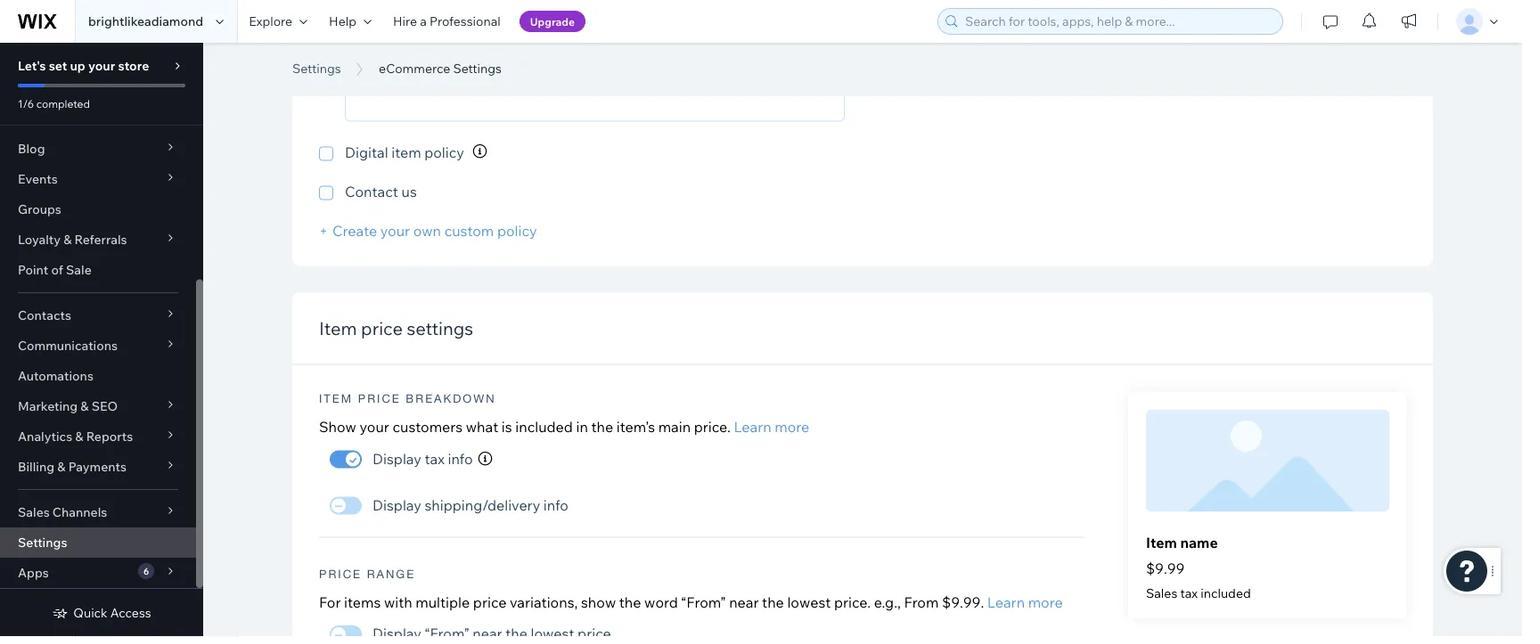 Task type: describe. For each thing, give the bounding box(es) containing it.
included for tax
[[1201, 586, 1252, 602]]

your for create
[[381, 222, 410, 240]]

store
[[118, 58, 149, 74]]

show
[[581, 594, 616, 612]]

us
[[402, 183, 417, 201]]

automations
[[18, 368, 94, 384]]

info tooltip image
[[473, 145, 487, 159]]

settings inside sidebar element
[[18, 535, 67, 551]]

$9.99.
[[942, 594, 985, 612]]

info for display tax info
[[448, 450, 473, 468]]

events button
[[0, 164, 196, 194]]

custom
[[445, 222, 494, 240]]

events
[[18, 171, 58, 187]]

0 vertical spatial learn
[[734, 419, 772, 437]]

0 vertical spatial tax
[[425, 450, 445, 468]]

Write your return policy here. text field
[[345, 46, 845, 122]]

channels
[[52, 505, 107, 520]]

groups link
[[0, 194, 196, 225]]

name
[[1181, 534, 1219, 552]]

contacts
[[18, 308, 71, 323]]

sidebar element
[[0, 0, 203, 638]]

& for marketing
[[81, 399, 89, 414]]

a
[[420, 13, 427, 29]]

payments
[[68, 459, 127, 475]]

marketing & seo button
[[0, 391, 196, 422]]

settings down professional
[[453, 61, 502, 76]]

let's
[[18, 58, 46, 74]]

analytics & reports button
[[0, 422, 196, 452]]

contact us
[[345, 183, 417, 201]]

create
[[333, 222, 377, 240]]

display shipping/delivery info
[[373, 496, 569, 514]]

1 horizontal spatial settings link
[[284, 60, 350, 78]]

main
[[659, 419, 691, 437]]

show
[[319, 419, 357, 437]]

analytics & reports
[[18, 429, 133, 444]]

lowest
[[788, 594, 831, 612]]

range
[[367, 568, 416, 582]]

ecommerce down a
[[379, 61, 450, 76]]

0 vertical spatial more
[[775, 419, 810, 437]]

point of sale
[[18, 262, 92, 278]]

Search for tools, apps, help & more... field
[[960, 9, 1278, 34]]

1 vertical spatial price
[[473, 594, 507, 612]]

upgrade
[[530, 15, 575, 28]]

blog button
[[0, 134, 196, 164]]

point of sale link
[[0, 255, 196, 285]]

item's
[[617, 419, 655, 437]]

price range
[[319, 568, 416, 582]]

gift card
[[18, 111, 71, 126]]

billing
[[18, 459, 55, 475]]

6
[[143, 566, 149, 577]]

0 vertical spatial price
[[358, 393, 401, 406]]

professional
[[430, 13, 501, 29]]

1/6
[[18, 97, 34, 110]]

create your own custom policy
[[333, 222, 537, 240]]

with
[[384, 594, 412, 612]]

1 vertical spatial price
[[319, 568, 362, 582]]

display tax info
[[373, 450, 473, 468]]

shipping/delivery
[[425, 496, 541, 514]]

your for show
[[360, 419, 389, 437]]

near
[[729, 594, 759, 612]]

help button
[[318, 0, 382, 43]]

ecommerce settings down hire a professional link
[[379, 61, 502, 76]]

hire a professional
[[393, 13, 501, 29]]

item for item price settings
[[319, 318, 357, 340]]

billing & payments
[[18, 459, 127, 475]]

1 vertical spatial learn
[[988, 594, 1025, 612]]

what
[[466, 419, 499, 437]]

1 horizontal spatial policy
[[497, 222, 537, 240]]

completed
[[36, 97, 90, 110]]

settings down upgrade button
[[485, 38, 615, 79]]

analytics
[[18, 429, 72, 444]]



Task type: locate. For each thing, give the bounding box(es) containing it.
1 vertical spatial price.
[[835, 594, 871, 612]]

the left word
[[619, 594, 642, 612]]

learn
[[734, 419, 772, 437], [988, 594, 1025, 612]]

1 vertical spatial learn more link
[[988, 594, 1063, 612]]

quick access button
[[52, 605, 151, 621]]

breakdown
[[406, 393, 496, 406]]

1 vertical spatial display
[[373, 496, 422, 514]]

display for display shipping/delivery info
[[373, 496, 422, 514]]

card
[[43, 111, 71, 126]]

1 vertical spatial more
[[1029, 594, 1063, 612]]

info for display shipping/delivery info
[[544, 496, 569, 514]]

& right billing
[[57, 459, 66, 475]]

seo
[[92, 399, 118, 414]]

digital
[[345, 144, 388, 162]]

1 vertical spatial tax
[[1181, 586, 1198, 602]]

the for item's
[[592, 419, 614, 437]]

sales
[[18, 505, 50, 520], [1147, 586, 1178, 602]]

1 vertical spatial your
[[381, 222, 410, 240]]

1 vertical spatial info
[[544, 496, 569, 514]]

price
[[361, 318, 403, 340], [473, 594, 507, 612]]

ecommerce settings
[[292, 38, 615, 79], [379, 61, 502, 76]]

contact
[[345, 183, 398, 201]]

price up for
[[319, 568, 362, 582]]

info left info tooltip icon at the bottom left of page
[[448, 450, 473, 468]]

price. right main
[[694, 419, 731, 437]]

2 horizontal spatial the
[[762, 594, 784, 612]]

communications button
[[0, 331, 196, 361]]

1/6 completed
[[18, 97, 90, 110]]

tax
[[425, 450, 445, 468], [1181, 586, 1198, 602]]

groups
[[18, 202, 61, 217]]

0 vertical spatial settings link
[[284, 60, 350, 78]]

"from"
[[681, 594, 726, 612]]

ecommerce
[[292, 38, 478, 79], [379, 61, 450, 76]]

0 horizontal spatial settings link
[[0, 528, 196, 558]]

2 vertical spatial item
[[1147, 534, 1178, 552]]

point
[[18, 262, 48, 278]]

learn right main
[[734, 419, 772, 437]]

settings up apps
[[18, 535, 67, 551]]

hire a professional link
[[382, 0, 512, 43]]

automations link
[[0, 361, 196, 391]]

quick access
[[73, 605, 151, 621]]

price. left e.g.,
[[835, 594, 871, 612]]

0 vertical spatial item
[[319, 318, 357, 340]]

1 vertical spatial sales
[[1147, 586, 1178, 602]]

quick
[[73, 605, 108, 621]]

sales down $9.99
[[1147, 586, 1178, 602]]

sales down billing
[[18, 505, 50, 520]]

1 horizontal spatial price
[[473, 594, 507, 612]]

brightlikeadiamond
[[88, 13, 203, 29]]

your inside sidebar element
[[88, 58, 115, 74]]

0 horizontal spatial info
[[448, 450, 473, 468]]

& left reports
[[75, 429, 83, 444]]

1 horizontal spatial included
[[1201, 586, 1252, 602]]

item inside item name $9.99 sales tax included
[[1147, 534, 1178, 552]]

the right in at the bottom of the page
[[592, 419, 614, 437]]

learn more link for for items with multiple price variations, show the word "from" near the lowest price. e.g., from $9.99.
[[988, 594, 1063, 612]]

multiple
[[416, 594, 470, 612]]

item
[[392, 144, 421, 162]]

1 horizontal spatial the
[[619, 594, 642, 612]]

contacts button
[[0, 300, 196, 331]]

0 horizontal spatial price
[[361, 318, 403, 340]]

0 horizontal spatial more
[[775, 419, 810, 437]]

let's set up your store
[[18, 58, 149, 74]]

& right loyalty
[[63, 232, 72, 247]]

blog
[[18, 141, 45, 156]]

loyalty
[[18, 232, 61, 247]]

set
[[49, 58, 67, 74]]

the right near
[[762, 594, 784, 612]]

0 vertical spatial learn more link
[[734, 419, 810, 437]]

0 vertical spatial included
[[516, 419, 573, 437]]

item for item price breakdown
[[319, 393, 353, 406]]

price
[[358, 393, 401, 406], [319, 568, 362, 582]]

in
[[576, 419, 588, 437]]

& left seo
[[81, 399, 89, 414]]

show your customers what is included in the item's main price. learn more
[[319, 419, 810, 437]]

of
[[51, 262, 63, 278]]

tax down customers
[[425, 450, 445, 468]]

own
[[413, 222, 441, 240]]

included for is
[[516, 419, 573, 437]]

1 vertical spatial policy
[[497, 222, 537, 240]]

price left settings
[[361, 318, 403, 340]]

word
[[645, 594, 678, 612]]

settings link down channels
[[0, 528, 196, 558]]

2 vertical spatial your
[[360, 419, 389, 437]]

included right is
[[516, 419, 573, 437]]

apps
[[18, 565, 49, 581]]

your
[[88, 58, 115, 74], [381, 222, 410, 240], [360, 419, 389, 437]]

price right multiple
[[473, 594, 507, 612]]

display down display tax info at the left of page
[[373, 496, 422, 514]]

1 horizontal spatial learn more link
[[988, 594, 1063, 612]]

sales inside item name $9.99 sales tax included
[[1147, 586, 1178, 602]]

info
[[448, 450, 473, 468], [544, 496, 569, 514]]

1 display from the top
[[373, 450, 422, 468]]

display down customers
[[373, 450, 422, 468]]

up
[[70, 58, 85, 74]]

1 vertical spatial settings link
[[0, 528, 196, 558]]

variations,
[[510, 594, 578, 612]]

hire
[[393, 13, 417, 29]]

sales inside dropdown button
[[18, 505, 50, 520]]

settings
[[407, 318, 474, 340]]

your right up
[[88, 58, 115, 74]]

0 vertical spatial policy
[[425, 144, 465, 162]]

&
[[63, 232, 72, 247], [81, 399, 89, 414], [75, 429, 83, 444], [57, 459, 66, 475]]

item
[[319, 318, 357, 340], [319, 393, 353, 406], [1147, 534, 1178, 552]]

0 vertical spatial your
[[88, 58, 115, 74]]

for
[[319, 594, 341, 612]]

policy right the custom
[[497, 222, 537, 240]]

help
[[329, 13, 357, 29]]

item price settings
[[319, 318, 474, 340]]

ecommerce settings down hire a professional
[[292, 38, 615, 79]]

billing & payments button
[[0, 452, 196, 482]]

0 vertical spatial display
[[373, 450, 422, 468]]

1 horizontal spatial more
[[1029, 594, 1063, 612]]

0 horizontal spatial learn more link
[[734, 419, 810, 437]]

included inside item name $9.99 sales tax included
[[1201, 586, 1252, 602]]

$9.99
[[1147, 560, 1185, 578]]

0 horizontal spatial tax
[[425, 450, 445, 468]]

learn right $9.99.
[[988, 594, 1025, 612]]

referrals
[[74, 232, 127, 247]]

included down name
[[1201, 586, 1252, 602]]

1 horizontal spatial info
[[544, 496, 569, 514]]

display for display tax info
[[373, 450, 422, 468]]

0 horizontal spatial price.
[[694, 419, 731, 437]]

sales channels button
[[0, 498, 196, 528]]

e.g.,
[[874, 594, 901, 612]]

& for billing
[[57, 459, 66, 475]]

settings link down help
[[284, 60, 350, 78]]

sales channels
[[18, 505, 107, 520]]

info tooltip image
[[478, 452, 493, 466]]

loyalty & referrals
[[18, 232, 127, 247]]

0 vertical spatial price.
[[694, 419, 731, 437]]

1 horizontal spatial tax
[[1181, 586, 1198, 602]]

your left own
[[381, 222, 410, 240]]

settings down help
[[292, 61, 341, 76]]

upgrade button
[[520, 11, 586, 32]]

tax down $9.99
[[1181, 586, 1198, 602]]

marketing & seo
[[18, 399, 118, 414]]

included
[[516, 419, 573, 437], [1201, 586, 1252, 602]]

for items with multiple price variations, show the word "from" near the lowest price. e.g., from $9.99. learn more
[[319, 594, 1063, 612]]

& for loyalty
[[63, 232, 72, 247]]

gift card button
[[0, 103, 196, 134]]

explore
[[249, 13, 293, 29]]

learn more link for show your customers what is included in the item's main price.
[[734, 419, 810, 437]]

your right show
[[360, 419, 389, 437]]

sale
[[66, 262, 92, 278]]

1 vertical spatial included
[[1201, 586, 1252, 602]]

1 horizontal spatial sales
[[1147, 586, 1178, 602]]

0 horizontal spatial learn
[[734, 419, 772, 437]]

2 display from the top
[[373, 496, 422, 514]]

tax inside item name $9.99 sales tax included
[[1181, 586, 1198, 602]]

0 vertical spatial sales
[[18, 505, 50, 520]]

access
[[110, 605, 151, 621]]

price up customers
[[358, 393, 401, 406]]

items
[[344, 594, 381, 612]]

& for analytics
[[75, 429, 83, 444]]

settings link
[[284, 60, 350, 78], [0, 528, 196, 558]]

communications
[[18, 338, 118, 354]]

0 horizontal spatial sales
[[18, 505, 50, 520]]

0 horizontal spatial policy
[[425, 144, 465, 162]]

0 horizontal spatial the
[[592, 419, 614, 437]]

1 vertical spatial item
[[319, 393, 353, 406]]

0 vertical spatial info
[[448, 450, 473, 468]]

1 horizontal spatial learn
[[988, 594, 1025, 612]]

0 vertical spatial price
[[361, 318, 403, 340]]

customers
[[393, 419, 463, 437]]

loyalty & referrals button
[[0, 225, 196, 255]]

ecommerce down hire
[[292, 38, 478, 79]]

policy left info tooltip image
[[425, 144, 465, 162]]

digital item policy
[[345, 144, 465, 162]]

item price breakdown
[[319, 393, 496, 406]]

is
[[502, 419, 512, 437]]

the for word
[[619, 594, 642, 612]]

info right shipping/delivery
[[544, 496, 569, 514]]

price.
[[694, 419, 731, 437], [835, 594, 871, 612]]

from
[[905, 594, 939, 612]]

1 horizontal spatial price.
[[835, 594, 871, 612]]

reports
[[86, 429, 133, 444]]

gift
[[18, 111, 40, 126]]

0 horizontal spatial included
[[516, 419, 573, 437]]

marketing
[[18, 399, 78, 414]]

more
[[775, 419, 810, 437], [1029, 594, 1063, 612]]

item name $9.99 sales tax included
[[1147, 534, 1252, 602]]



Task type: vqa. For each thing, say whether or not it's contained in the screenshot.
the top over
no



